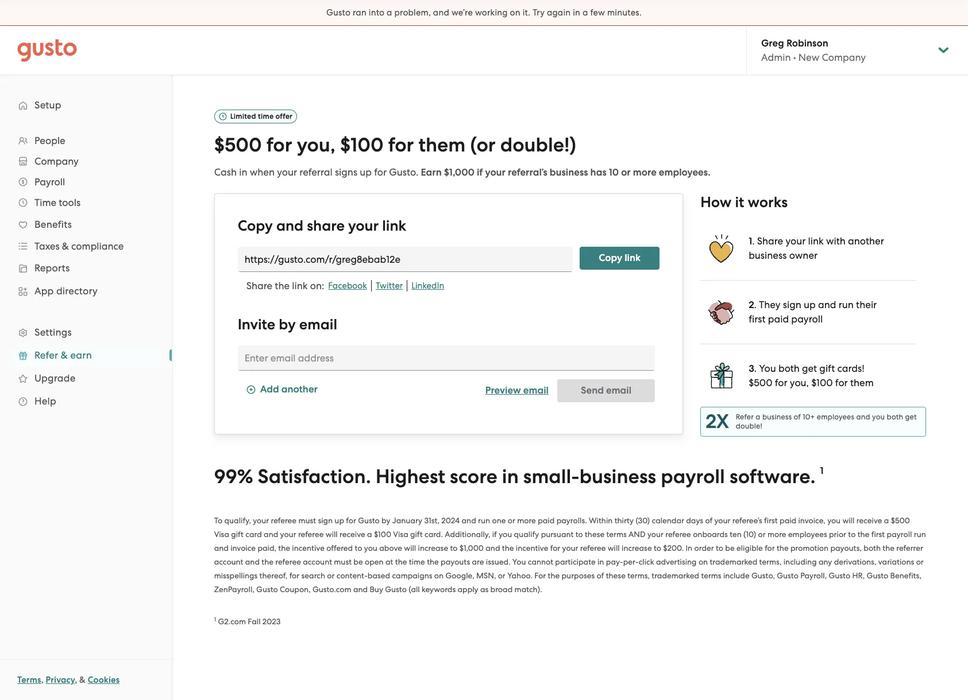 Task type: describe. For each thing, give the bounding box(es) containing it.
or down referrer
[[916, 558, 924, 567]]

your right and
[[647, 530, 664, 539]]

signs
[[335, 166, 357, 178]]

2 vertical spatial run
[[914, 530, 926, 539]]

pay-
[[606, 558, 623, 567]]

1 horizontal spatial gift
[[410, 530, 423, 539]]

1 vertical spatial first
[[764, 516, 778, 525]]

referee up participate
[[580, 544, 606, 553]]

try
[[533, 7, 545, 18]]

to down payrolls.
[[575, 530, 583, 539]]

up for referral's
[[360, 166, 372, 178]]

card.
[[425, 530, 443, 539]]

any
[[819, 558, 832, 567]]

0 horizontal spatial on
[[434, 571, 444, 581]]

$500 inside to qualify, your referee must sign up for gusto by january 31st, 2024 and run one or more paid payrolls. within thirty (30) calendar days of your referee's first paid invoice, you will receive a $500 visa gift card and your referee will receive a $100 visa gift card. additionally, if you qualify pursuant to these terms and your referee onboards ten (10) or more employees prior to the first payroll run and invoice paid, the incentive offered to you above will increase to $1,000 and the incentive for your referee will increase to $200. in order to be eligible for the promotion payouts, both the referrer account and the referee account must be open at the time the payouts are issued. you cannot participate in pay-per-click advertising on trademarked terms, including any derivations, variations or misspellings thereof, for search or content-based campaigns on google, msn, or yahoo. for the purposes of these terms, trademarked terms include gusto, gusto payroll, gusto hr, gusto benefits, zenpayroll, gusto coupon, gusto.com and buy gusto (all keywords apply as broad match).
[[891, 516, 910, 525]]

copy link
[[599, 252, 641, 264]]

help
[[34, 396, 56, 407]]

they
[[759, 299, 781, 311]]

(all
[[409, 585, 420, 594]]

in right 'again'
[[573, 7, 580, 18]]

misspellings
[[214, 571, 258, 581]]

1 inside 99% satisfaction. highest score in small-business payroll software. 1
[[820, 465, 824, 477]]

0 horizontal spatial you,
[[297, 133, 335, 157]]

payrolls.
[[556, 516, 587, 525]]

the right paid,
[[278, 544, 290, 553]]

your inside cash in when your referral signs up for gusto. earn $1,000 if your referral's business has 10 or more employees.
[[277, 166, 297, 178]]

copy link button
[[580, 247, 660, 270]]

to right prior
[[848, 530, 856, 539]]

benefits link
[[11, 214, 160, 235]]

and left buy
[[353, 585, 368, 594]]

refer & earn link
[[11, 345, 160, 366]]

and left invoice at the bottom left
[[214, 544, 229, 553]]

preview email button
[[485, 380, 549, 403]]

another inside button
[[281, 384, 318, 396]]

ten
[[730, 530, 742, 539]]

1 vertical spatial must
[[334, 558, 352, 567]]

zenpayroll,
[[214, 585, 254, 594]]

the left payouts
[[427, 558, 439, 567]]

benefits,
[[890, 571, 921, 581]]

the up variations
[[883, 544, 894, 553]]

score
[[450, 465, 497, 489]]

an illustration of a handshake image
[[707, 298, 736, 327]]

it.
[[523, 7, 530, 18]]

2x list
[[700, 216, 926, 437]]

paid left invoice,
[[780, 516, 796, 525]]

and inside 2 . they sign up and run their first paid payroll
[[818, 299, 836, 311]]

referee up the search
[[298, 530, 324, 539]]

limited time offer
[[230, 112, 292, 121]]

0 vertical spatial email
[[299, 316, 337, 334]]

google,
[[445, 571, 474, 581]]

(30)
[[636, 516, 650, 525]]

twitter button
[[372, 280, 407, 292]]

and up additionally,
[[462, 516, 476, 525]]

gusto ran into a problem, and we're working on it. try again in a few minutes.
[[326, 7, 642, 18]]

2 vertical spatial of
[[597, 571, 604, 581]]

their
[[856, 299, 877, 311]]

2 vertical spatial first
[[871, 530, 885, 539]]

0 horizontal spatial payroll
[[661, 465, 725, 489]]

the left "on:"
[[275, 280, 290, 292]]

0 horizontal spatial gift
[[231, 530, 244, 539]]

3
[[749, 363, 754, 375]]

privacy
[[46, 676, 75, 686]]

or up gusto.com
[[327, 571, 335, 581]]

2 account from the left
[[303, 558, 332, 567]]

(or
[[470, 133, 496, 157]]

a up variations
[[884, 516, 889, 525]]

2x
[[706, 410, 729, 434]]

paid up pursuant
[[538, 516, 555, 525]]

your up onboards
[[714, 516, 730, 525]]

twitter
[[376, 281, 403, 291]]

will up pay-
[[608, 544, 620, 553]]

copy for copy and share your link
[[238, 217, 273, 235]]

2 vertical spatial &
[[79, 676, 86, 686]]

0 vertical spatial $100
[[340, 133, 384, 157]]

for
[[534, 571, 546, 581]]

2 incentive from the left
[[516, 544, 548, 553]]

or right 10 on the right top of the page
[[621, 166, 631, 179]]

1 horizontal spatial terms,
[[759, 558, 782, 567]]

promotion
[[791, 544, 828, 553]]

msn,
[[476, 571, 496, 581]]

payroll inside to qualify, your referee must sign up for gusto by january 31st, 2024 and run one or more paid payrolls. within thirty (30) calendar days of your referee's first paid invoice, you will receive a $500 visa gift card and your referee will receive a $100 visa gift card. additionally, if you qualify pursuant to these terms and your referee onboards ten (10) or more employees prior to the first payroll run and invoice paid, the incentive offered to you above will increase to $1,000 and the incentive for your referee will increase to $200. in order to be eligible for the promotion payouts, both the referrer account and the referee account must be open at the time the payouts are issued. you cannot participate in pay-per-click advertising on trademarked terms, including any derivations, variations or misspellings thereof, for search or content-based campaigns on google, msn, or yahoo. for the purposes of these terms, trademarked terms include gusto, gusto payroll, gusto hr, gusto benefits, zenpayroll, gusto coupon, gusto.com and buy gusto (all keywords apply as broad match).
[[887, 530, 912, 539]]

yahoo.
[[507, 571, 533, 581]]

gusto.
[[389, 166, 418, 178]]

or right (10) on the right of page
[[758, 530, 766, 539]]

of inside refer a business of 10+ employees and you both get double!
[[794, 413, 801, 422]]

in right score
[[502, 465, 519, 489]]

share the link on: facebook
[[246, 280, 367, 292]]

cookies
[[88, 676, 120, 686]]

on:
[[310, 280, 324, 292]]

onboards
[[693, 530, 728, 539]]

we're
[[451, 7, 473, 18]]

time tools button
[[11, 192, 160, 213]]

terms , privacy , & cookies
[[17, 676, 120, 686]]

first inside 2 . they sign up and run their first paid payroll
[[749, 314, 766, 325]]

sign inside to qualify, your referee must sign up for gusto by january 31st, 2024 and run one or more paid payrolls. within thirty (30) calendar days of your referee's first paid invoice, you will receive a $500 visa gift card and your referee will receive a $100 visa gift card. additionally, if you qualify pursuant to these terms and your referee onboards ten (10) or more employees prior to the first payroll run and invoice paid, the incentive offered to you above will increase to $1,000 and the incentive for your referee will increase to $200. in order to be eligible for the promotion payouts, both the referrer account and the referee account must be open at the time the payouts are issued. you cannot participate in pay-per-click advertising on trademarked terms, including any derivations, variations or misspellings thereof, for search or content-based campaigns on google, msn, or yahoo. for the purposes of these terms, trademarked terms include gusto, gusto payroll, gusto hr, gusto benefits, zenpayroll, gusto coupon, gusto.com and buy gusto (all keywords apply as broad match).
[[318, 516, 333, 525]]

the down paid,
[[262, 558, 273, 567]]

admin
[[761, 52, 791, 63]]

2023
[[262, 617, 281, 627]]

within
[[589, 516, 613, 525]]

get inside refer a business of 10+ employees and you both get double!
[[905, 413, 917, 422]]

0 vertical spatial these
[[585, 530, 605, 539]]

how it works
[[700, 193, 788, 211]]

earn
[[70, 350, 92, 361]]

in
[[686, 544, 692, 553]]

time tools
[[34, 197, 81, 209]]

broad
[[490, 585, 513, 594]]

1 visa from the left
[[214, 530, 229, 539]]

copy for copy link
[[599, 252, 622, 264]]

a right into
[[387, 7, 392, 18]]

problem,
[[394, 7, 431, 18]]

search
[[301, 571, 325, 581]]

your inside 1 . share your link with another business owner
[[786, 235, 806, 247]]

keywords
[[422, 585, 456, 594]]

greg
[[761, 37, 784, 49]]

gusto down including
[[777, 571, 798, 581]]

1 vertical spatial trademarked
[[652, 571, 699, 581]]

benefits
[[34, 219, 72, 230]]

will right above
[[404, 544, 416, 553]]

linkedin
[[411, 281, 444, 291]]

link inside copy link 'button'
[[625, 252, 641, 264]]

link inside 1 . share your link with another business owner
[[808, 235, 824, 247]]

to right offered
[[355, 544, 362, 553]]

1 vertical spatial on
[[699, 558, 708, 567]]

add
[[260, 384, 279, 396]]

up inside 2 . they sign up and run their first paid payroll
[[804, 299, 816, 311]]

with
[[826, 235, 846, 247]]

$500 for you, $100 for them (or double!)
[[214, 133, 576, 157]]

$100 inside to qualify, your referee must sign up for gusto by january 31st, 2024 and run one or more paid payrolls. within thirty (30) calendar days of your referee's first paid invoice, you will receive a $500 visa gift card and your referee will receive a $100 visa gift card. additionally, if you qualify pursuant to these terms and your referee onboards ten (10) or more employees prior to the first payroll run and invoice paid, the incentive offered to you above will increase to $1,000 and the incentive for your referee will increase to $200. in order to be eligible for the promotion payouts, both the referrer account and the referee account must be open at the time the payouts are issued. you cannot participate in pay-per-click advertising on trademarked terms, including any derivations, variations or misspellings thereof, for search or content-based campaigns on google, msn, or yahoo. for the purposes of these terms, trademarked terms include gusto, gusto payroll, gusto hr, gusto benefits, zenpayroll, gusto coupon, gusto.com and buy gusto (all keywords apply as broad match).
[[374, 530, 391, 539]]

business up thirty
[[580, 465, 656, 489]]

1 horizontal spatial these
[[606, 571, 626, 581]]

1 g2.com fall 2023
[[214, 616, 281, 627]]

refer for refer a business of 10+ employees and you both get double!
[[736, 413, 754, 422]]

small-
[[523, 465, 580, 489]]

you inside to qualify, your referee must sign up for gusto by january 31st, 2024 and run one or more paid payrolls. within thirty (30) calendar days of your referee's first paid invoice, you will receive a $500 visa gift card and your referee will receive a $100 visa gift card. additionally, if you qualify pursuant to these terms and your referee onboards ten (10) or more employees prior to the first payroll run and invoice paid, the incentive offered to you above will increase to $1,000 and the incentive for your referee will increase to $200. in order to be eligible for the promotion payouts, both the referrer account and the referee account must be open at the time the payouts are issued. you cannot participate in pay-per-click advertising on trademarked terms, including any derivations, variations or misspellings thereof, for search or content-based campaigns on google, msn, or yahoo. for the purposes of these terms, trademarked terms include gusto, gusto payroll, gusto hr, gusto benefits, zenpayroll, gusto coupon, gusto.com and buy gusto (all keywords apply as broad match).
[[512, 558, 526, 567]]

to right order
[[716, 544, 723, 553]]

when
[[250, 166, 275, 178]]

a left few
[[583, 7, 588, 18]]

in inside to qualify, your referee must sign up for gusto by january 31st, 2024 and run one or more paid payrolls. within thirty (30) calendar days of your referee's first paid invoice, you will receive a $500 visa gift card and your referee will receive a $100 visa gift card. additionally, if you qualify pursuant to these terms and your referee onboards ten (10) or more employees prior to the first payroll run and invoice paid, the incentive offered to you above will increase to $1,000 and the incentive for your referee will increase to $200. in order to be eligible for the promotion payouts, both the referrer account and the referee account must be open at the time the payouts are issued. you cannot participate in pay-per-click advertising on trademarked terms, including any derivations, variations or misspellings thereof, for search or content-based campaigns on google, msn, or yahoo. for the purposes of these terms, trademarked terms include gusto, gusto payroll, gusto hr, gusto benefits, zenpayroll, gusto coupon, gusto.com and buy gusto (all keywords apply as broad match).
[[597, 558, 604, 567]]

gusto,
[[751, 571, 775, 581]]

1 vertical spatial terms
[[701, 571, 721, 581]]

preview email
[[485, 385, 549, 397]]

and up issued.
[[486, 544, 500, 553]]

0 vertical spatial receive
[[856, 516, 882, 525]]

for inside cash in when your referral signs up for gusto. earn $1,000 if your referral's business has 10 or more employees.
[[374, 166, 387, 178]]

gusto navigation element
[[0, 75, 172, 431]]

your right card
[[280, 530, 296, 539]]

upgrade
[[34, 373, 76, 384]]

gusto.com
[[313, 585, 351, 594]]

0 vertical spatial on
[[510, 7, 520, 18]]

and down invoice at the bottom left
[[245, 558, 260, 567]]

your right the share
[[348, 217, 379, 235]]

including
[[783, 558, 817, 567]]

limited
[[230, 112, 256, 121]]

0 horizontal spatial run
[[478, 516, 490, 525]]

will up prior
[[843, 516, 855, 525]]

gusto up above
[[358, 516, 380, 525]]

one
[[492, 516, 506, 525]]

cannot
[[528, 558, 553, 567]]

refer for refer & earn
[[34, 350, 58, 361]]

1 , from the left
[[41, 676, 44, 686]]

1 increase from the left
[[418, 544, 448, 553]]

invite by email
[[238, 316, 337, 334]]

company inside the greg robinson admin • new company
[[822, 52, 866, 63]]

referee up $200.
[[665, 530, 691, 539]]

1 for 1 g2.com fall 2023
[[214, 616, 216, 624]]

people button
[[11, 130, 160, 151]]

both inside refer a business of 10+ employees and you both get double!
[[887, 413, 903, 422]]

module__icon___go7vc image
[[246, 386, 255, 395]]

thereof,
[[259, 571, 287, 581]]

0 vertical spatial them
[[419, 133, 466, 157]]

time inside to qualify, your referee must sign up for gusto by january 31st, 2024 and run one or more paid payrolls. within thirty (30) calendar days of your referee's first paid invoice, you will receive a $500 visa gift card and your referee will receive a $100 visa gift card. additionally, if you qualify pursuant to these terms and your referee onboards ten (10) or more employees prior to the first payroll run and invoice paid, the incentive offered to you above will increase to $1,000 and the incentive for your referee will increase to $200. in order to be eligible for the promotion payouts, both the referrer account and the referee account must be open at the time the payouts are issued. you cannot participate in pay-per-click advertising on trademarked terms, including any derivations, variations or misspellings thereof, for search or content-based campaigns on google, msn, or yahoo. for the purposes of these terms, trademarked terms include gusto, gusto payroll, gusto hr, gusto benefits, zenpayroll, gusto coupon, gusto.com and buy gusto (all keywords apply as broad match).
[[409, 558, 425, 567]]

prior
[[829, 530, 846, 539]]

include
[[723, 571, 750, 581]]

cookies button
[[88, 674, 120, 688]]

2024
[[441, 516, 460, 525]]

0 horizontal spatial $500
[[214, 133, 262, 157]]

gusto left hr,
[[829, 571, 850, 581]]

by inside to qualify, your referee must sign up for gusto by january 31st, 2024 and run one or more paid payrolls. within thirty (30) calendar days of your referee's first paid invoice, you will receive a $500 visa gift card and your referee will receive a $100 visa gift card. additionally, if you qualify pursuant to these terms and your referee onboards ten (10) or more employees prior to the first payroll run and invoice paid, the incentive offered to you above will increase to $1,000 and the incentive for your referee will increase to $200. in order to be eligible for the promotion payouts, both the referrer account and the referee account must be open at the time the payouts are issued. you cannot participate in pay-per-click advertising on trademarked terms, including any derivations, variations or misspellings thereof, for search or content-based campaigns on google, msn, or yahoo. for the purposes of these terms, trademarked terms include gusto, gusto payroll, gusto hr, gusto benefits, zenpayroll, gusto coupon, gusto.com and buy gusto (all keywords apply as broad match).
[[382, 516, 390, 525]]

the up issued.
[[502, 544, 514, 553]]

1 vertical spatial more
[[517, 516, 536, 525]]

an illustration of a heart image
[[707, 234, 736, 263]]

gusto left ran
[[326, 7, 351, 18]]

app
[[34, 286, 54, 297]]

referral's
[[508, 166, 547, 179]]

list containing people
[[0, 130, 172, 413]]

payroll,
[[800, 571, 827, 581]]

eligible
[[736, 544, 763, 553]]

double!
[[736, 422, 762, 431]]

will up offered
[[326, 530, 338, 539]]

0 horizontal spatial share
[[246, 280, 272, 292]]

your down (or
[[485, 166, 506, 179]]

upgrade link
[[11, 368, 160, 389]]

business left has at right top
[[550, 166, 588, 179]]

$500 inside 3 . you both get gift cards! $500 for you, $100 for them
[[749, 377, 772, 389]]

employees inside refer a business of 10+ employees and you both get double!
[[817, 413, 854, 422]]

owner
[[789, 250, 818, 261]]

0 vertical spatial more
[[633, 166, 657, 179]]



Task type: vqa. For each thing, say whether or not it's contained in the screenshot.
"Gusto.com"
yes



Task type: locate. For each thing, give the bounding box(es) containing it.
a up the open on the bottom left
[[367, 530, 372, 539]]

payroll inside 2 . they sign up and run their first paid payroll
[[791, 314, 823, 325]]

or up broad
[[498, 571, 505, 581]]

0 horizontal spatial account
[[214, 558, 243, 567]]

run left their
[[839, 299, 854, 311]]

paid inside 2 . they sign up and run their first paid payroll
[[768, 314, 789, 325]]

terms link
[[17, 676, 41, 686]]

time
[[34, 197, 56, 209]]

1 vertical spatial these
[[606, 571, 626, 581]]

& for compliance
[[62, 241, 69, 252]]

2 horizontal spatial both
[[887, 413, 903, 422]]

you, inside 3 . you both get gift cards! $500 for you, $100 for them
[[790, 377, 809, 389]]

gusto
[[326, 7, 351, 18], [358, 516, 380, 525], [777, 571, 798, 581], [829, 571, 850, 581], [867, 571, 888, 581], [256, 585, 278, 594], [385, 585, 407, 594]]

your up participate
[[562, 544, 578, 553]]

0 vertical spatial trademarked
[[710, 558, 757, 567]]

incentive down 'qualify'
[[516, 544, 548, 553]]

list
[[0, 130, 172, 413]]

1 vertical spatial terms,
[[627, 571, 650, 581]]

the up 'payouts,'
[[858, 530, 869, 539]]

and up paid,
[[264, 530, 278, 539]]

1 vertical spatial $1,000
[[459, 544, 484, 553]]

2 horizontal spatial gift
[[819, 363, 835, 374]]

trademarked up "include"
[[710, 558, 757, 567]]

0 horizontal spatial by
[[279, 316, 296, 334]]

as
[[480, 585, 488, 594]]

share inside 1 . share your link with another business owner
[[757, 235, 783, 247]]

linkedin button
[[407, 280, 448, 292]]

settings
[[34, 327, 72, 338]]

1 vertical spatial time
[[409, 558, 425, 567]]

them down cards!
[[850, 377, 874, 389]]

Enter email address email field
[[238, 346, 655, 371]]

, left cookies
[[75, 676, 77, 686]]

& inside taxes & compliance dropdown button
[[62, 241, 69, 252]]

2 horizontal spatial up
[[804, 299, 816, 311]]

email inside button
[[523, 385, 549, 397]]

order
[[694, 544, 714, 553]]

if inside to qualify, your referee must sign up for gusto by january 31st, 2024 and run one or more paid payrolls. within thirty (30) calendar days of your referee's first paid invoice, you will receive a $500 visa gift card and your referee will receive a $100 visa gift card. additionally, if you qualify pursuant to these terms and your referee onboards ten (10) or more employees prior to the first payroll run and invoice paid, the incentive offered to you above will increase to $1,000 and the incentive for your referee will increase to $200. in order to be eligible for the promotion payouts, both the referrer account and the referee account must be open at the time the payouts are issued. you cannot participate in pay-per-click advertising on trademarked terms, including any derivations, variations or misspellings thereof, for search or content-based campaigns on google, msn, or yahoo. for the purposes of these terms, trademarked terms include gusto, gusto payroll, gusto hr, gusto benefits, zenpayroll, gusto coupon, gusto.com and buy gusto (all keywords apply as broad match).
[[492, 530, 497, 539]]

purposes
[[562, 571, 595, 581]]

company inside dropdown button
[[34, 156, 79, 167]]

. right an illustration of a gift image
[[754, 363, 757, 374]]

1 horizontal spatial payroll
[[791, 314, 823, 325]]

your right when
[[277, 166, 297, 178]]

0 horizontal spatial incentive
[[292, 544, 325, 553]]

setup link
[[11, 95, 160, 115]]

another inside 1 . share your link with another business owner
[[848, 235, 884, 247]]

10
[[609, 166, 619, 179]]

terms, down per-
[[627, 571, 650, 581]]

it
[[735, 193, 744, 211]]

increase down and
[[622, 544, 652, 553]]

campaigns
[[392, 571, 432, 581]]

these down within
[[585, 530, 605, 539]]

and left we're
[[433, 7, 449, 18]]

gusto right hr,
[[867, 571, 888, 581]]

help link
[[11, 391, 160, 412]]

card
[[245, 530, 262, 539]]

, left privacy link
[[41, 676, 44, 686]]

first down 2
[[749, 314, 766, 325]]

0 vertical spatial by
[[279, 316, 296, 334]]

or right one
[[508, 516, 515, 525]]

1 horizontal spatial up
[[360, 166, 372, 178]]

incentive
[[292, 544, 325, 553], [516, 544, 548, 553]]

1 vertical spatial receive
[[340, 530, 365, 539]]

. for 1
[[752, 235, 755, 247]]

0 horizontal spatial be
[[354, 558, 363, 567]]

privacy link
[[46, 676, 75, 686]]

0 horizontal spatial time
[[258, 112, 274, 121]]

copy inside 'button'
[[599, 252, 622, 264]]

0 horizontal spatial of
[[597, 571, 604, 581]]

1 account from the left
[[214, 558, 243, 567]]

you inside refer a business of 10+ employees and you both get double!
[[872, 413, 885, 422]]

company down people
[[34, 156, 79, 167]]

time
[[258, 112, 274, 121], [409, 558, 425, 567]]

of up onboards
[[705, 516, 713, 525]]

your up card
[[253, 516, 269, 525]]

1 vertical spatial be
[[354, 558, 363, 567]]

tools
[[59, 197, 81, 209]]

2
[[749, 299, 754, 311]]

if down one
[[492, 530, 497, 539]]

run inside 2 . they sign up and run their first paid payroll
[[839, 299, 854, 311]]

the right for on the bottom right of the page
[[548, 571, 560, 581]]

first right referee's
[[764, 516, 778, 525]]

up up offered
[[335, 516, 344, 525]]

increase
[[418, 544, 448, 553], [622, 544, 652, 553]]

2 vertical spatial $100
[[374, 530, 391, 539]]

2 horizontal spatial on
[[699, 558, 708, 567]]

$500
[[214, 133, 262, 157], [749, 377, 772, 389], [891, 516, 910, 525]]

a up double!
[[756, 413, 760, 422]]

business up double!
[[762, 413, 792, 422]]

0 horizontal spatial email
[[299, 316, 337, 334]]

$500 down 3
[[749, 377, 772, 389]]

refer inside refer a business of 10+ employees and you both get double!
[[736, 413, 754, 422]]

coupon,
[[280, 585, 311, 594]]

. inside 1 . share your link with another business owner
[[752, 235, 755, 247]]

receive up offered
[[340, 530, 365, 539]]

greg robinson admin • new company
[[761, 37, 866, 63]]

10+
[[803, 413, 815, 422]]

1 vertical spatial if
[[492, 530, 497, 539]]

0 horizontal spatial visa
[[214, 530, 229, 539]]

add another button
[[246, 380, 318, 403]]

1 horizontal spatial receive
[[856, 516, 882, 525]]

must down satisfaction.
[[298, 516, 316, 525]]

gift down qualify, on the left of page
[[231, 530, 244, 539]]

1 right an illustration of a heart image
[[749, 235, 752, 247]]

0 vertical spatial first
[[749, 314, 766, 325]]

0 horizontal spatial must
[[298, 516, 316, 525]]

calendar
[[652, 516, 684, 525]]

1 vertical spatial by
[[382, 516, 390, 525]]

0 horizontal spatial get
[[802, 363, 817, 374]]

you, up the referral
[[297, 133, 335, 157]]

gusto left (all
[[385, 585, 407, 594]]

0 vertical spatial both
[[778, 363, 800, 374]]

0 vertical spatial if
[[477, 166, 483, 179]]

1 vertical spatial copy
[[599, 252, 622, 264]]

. left they
[[754, 299, 757, 311]]

on down order
[[699, 558, 708, 567]]

them up earn
[[419, 133, 466, 157]]

0 vertical spatial payroll
[[791, 314, 823, 325]]

receive up 'payouts,'
[[856, 516, 882, 525]]

sign right they
[[783, 299, 801, 311]]

$1,000 right earn
[[444, 166, 474, 179]]

$1,000 inside to qualify, your referee must sign up for gusto by january 31st, 2024 and run one or more paid payrolls. within thirty (30) calendar days of your referee's first paid invoice, you will receive a $500 visa gift card and your referee will receive a $100 visa gift card. additionally, if you qualify pursuant to these terms and your referee onboards ten (10) or more employees prior to the first payroll run and invoice paid, the incentive offered to you above will increase to $1,000 and the incentive for your referee will increase to $200. in order to be eligible for the promotion payouts, both the referrer account and the referee account must be open at the time the payouts are issued. you cannot participate in pay-per-click advertising on trademarked terms, including any derivations, variations or misspellings thereof, for search or content-based campaigns on google, msn, or yahoo. for the purposes of these terms, trademarked terms include gusto, gusto payroll, gusto hr, gusto benefits, zenpayroll, gusto coupon, gusto.com and buy gusto (all keywords apply as broad match).
[[459, 544, 484, 553]]

& for earn
[[61, 350, 68, 361]]

1 inside 1 . share your link with another business owner
[[749, 235, 752, 247]]

in left pay-
[[597, 558, 604, 567]]

1 horizontal spatial of
[[705, 516, 713, 525]]

2 . they sign up and run their first paid payroll
[[749, 299, 877, 325]]

0 horizontal spatial up
[[335, 516, 344, 525]]

share
[[307, 217, 345, 235]]

2 visa from the left
[[393, 530, 408, 539]]

get inside 3 . you both get gift cards! $500 for you, $100 for them
[[802, 363, 817, 374]]

referee up paid,
[[271, 516, 296, 525]]

in inside cash in when your referral signs up for gusto. earn $1,000 if your referral's business has 10 or more employees.
[[239, 166, 247, 178]]

(10)
[[743, 530, 756, 539]]

0 horizontal spatial sign
[[318, 516, 333, 525]]

both inside to qualify, your referee must sign up for gusto by january 31st, 2024 and run one or more paid payrolls. within thirty (30) calendar days of your referee's first paid invoice, you will receive a $500 visa gift card and your referee will receive a $100 visa gift card. additionally, if you qualify pursuant to these terms and your referee onboards ten (10) or more employees prior to the first payroll run and invoice paid, the incentive offered to you above will increase to $1,000 and the incentive for your referee will increase to $200. in order to be eligible for the promotion payouts, both the referrer account and the referee account must be open at the time the payouts are issued. you cannot participate in pay-per-click advertising on trademarked terms, including any derivations, variations or misspellings thereof, for search or content-based campaigns on google, msn, or yahoo. for the purposes of these terms, trademarked terms include gusto, gusto payroll, gusto hr, gusto benefits, zenpayroll, gusto coupon, gusto.com and buy gusto (all keywords apply as broad match).
[[864, 544, 881, 553]]

1 vertical spatial $100
[[811, 377, 833, 389]]

settings link
[[11, 322, 160, 343]]

0 horizontal spatial terms
[[606, 530, 627, 539]]

another
[[848, 235, 884, 247], [281, 384, 318, 396]]

to
[[575, 530, 583, 539], [848, 530, 856, 539], [355, 544, 362, 553], [450, 544, 458, 553], [654, 544, 661, 553], [716, 544, 723, 553]]

and left their
[[818, 299, 836, 311]]

qualify
[[514, 530, 539, 539]]

at
[[385, 558, 393, 567]]

minutes.
[[607, 7, 642, 18]]

refer a business of 10+ employees and you both get double!
[[736, 413, 917, 431]]

both inside 3 . you both get gift cards! $500 for you, $100 for them
[[778, 363, 800, 374]]

paid
[[768, 314, 789, 325], [538, 516, 555, 525], [780, 516, 796, 525]]

invite
[[238, 316, 275, 334]]

terms down thirty
[[606, 530, 627, 539]]

content-
[[337, 571, 368, 581]]

gift inside 3 . you both get gift cards! $500 for you, $100 for them
[[819, 363, 835, 374]]

reports
[[34, 263, 70, 274]]

1 incentive from the left
[[292, 544, 325, 553]]

gift
[[819, 363, 835, 374], [231, 530, 244, 539], [410, 530, 423, 539]]

another right the with
[[848, 235, 884, 247]]

sign inside 2 . they sign up and run their first paid payroll
[[783, 299, 801, 311]]

0 vertical spatial $1,000
[[444, 166, 474, 179]]

up
[[360, 166, 372, 178], [804, 299, 816, 311], [335, 516, 344, 525]]

email down "on:"
[[299, 316, 337, 334]]

cash in when your referral signs up for gusto. earn $1,000 if your referral's business has 10 or more employees.
[[214, 166, 711, 179]]

to left $200.
[[654, 544, 661, 553]]

& left earn
[[61, 350, 68, 361]]

0 horizontal spatial terms,
[[627, 571, 650, 581]]

them inside 3 . you both get gift cards! $500 for you, $100 for them
[[850, 377, 874, 389]]

1 for 1 . share your link with another business owner
[[749, 235, 752, 247]]

email right preview
[[523, 385, 549, 397]]

taxes
[[34, 241, 60, 252]]

paid down they
[[768, 314, 789, 325]]

0 vertical spatial terms
[[606, 530, 627, 539]]

how
[[700, 193, 732, 211]]

1 vertical spatial company
[[34, 156, 79, 167]]

payouts,
[[830, 544, 862, 553]]

0 horizontal spatial copy
[[238, 217, 273, 235]]

up inside to qualify, your referee must sign up for gusto by january 31st, 2024 and run one or more paid payrolls. within thirty (30) calendar days of your referee's first paid invoice, you will receive a $500 visa gift card and your referee will receive a $100 visa gift card. additionally, if you qualify pursuant to these terms and your referee onboards ten (10) or more employees prior to the first payroll run and invoice paid, the incentive offered to you above will increase to $1,000 and the incentive for your referee will increase to $200. in order to be eligible for the promotion payouts, both the referrer account and the referee account must be open at the time the payouts are issued. you cannot participate in pay-per-click advertising on trademarked terms, including any derivations, variations or misspellings thereof, for search or content-based campaigns on google, msn, or yahoo. for the purposes of these terms, trademarked terms include gusto, gusto payroll, gusto hr, gusto benefits, zenpayroll, gusto coupon, gusto.com and buy gusto (all keywords apply as broad match).
[[335, 516, 344, 525]]

1 horizontal spatial get
[[905, 413, 917, 422]]

preview
[[485, 385, 521, 397]]

. inside 2 . they sign up and run their first paid payroll
[[754, 299, 757, 311]]

2 horizontal spatial run
[[914, 530, 926, 539]]

gift left cards!
[[819, 363, 835, 374]]

a
[[387, 7, 392, 18], [583, 7, 588, 18], [756, 413, 760, 422], [884, 516, 889, 525], [367, 530, 372, 539]]

or
[[621, 166, 631, 179], [508, 516, 515, 525], [758, 530, 766, 539], [916, 558, 924, 567], [327, 571, 335, 581], [498, 571, 505, 581]]

$500 down the limited
[[214, 133, 262, 157]]

0 horizontal spatial you
[[512, 558, 526, 567]]

business left owner
[[749, 250, 787, 261]]

0 vertical spatial refer
[[34, 350, 58, 361]]

0 vertical spatial copy
[[238, 217, 273, 235]]

an illustration of a gift image
[[707, 362, 736, 390]]

2 vertical spatial 1
[[214, 616, 216, 624]]

None field
[[238, 247, 573, 272]]

employees up "promotion"
[[788, 530, 827, 539]]

1 horizontal spatial if
[[492, 530, 497, 539]]

ran
[[353, 7, 366, 18]]

employees inside to qualify, your referee must sign up for gusto by january 31st, 2024 and run one or more paid payrolls. within thirty (30) calendar days of your referee's first paid invoice, you will receive a $500 visa gift card and your referee will receive a $100 visa gift card. additionally, if you qualify pursuant to these terms and your referee onboards ten (10) or more employees prior to the first payroll run and invoice paid, the incentive offered to you above will increase to $1,000 and the incentive for your referee will increase to $200. in order to be eligible for the promotion payouts, both the referrer account and the referee account must be open at the time the payouts are issued. you cannot participate in pay-per-click advertising on trademarked terms, including any derivations, variations or misspellings thereof, for search or content-based campaigns on google, msn, or yahoo. for the purposes of these terms, trademarked terms include gusto, gusto payroll, gusto hr, gusto benefits, zenpayroll, gusto coupon, gusto.com and buy gusto (all keywords apply as broad match).
[[788, 530, 827, 539]]

fall
[[248, 617, 261, 627]]

1 horizontal spatial share
[[757, 235, 783, 247]]

0 horizontal spatial company
[[34, 156, 79, 167]]

1 horizontal spatial email
[[523, 385, 549, 397]]

payroll up referrer
[[887, 530, 912, 539]]

working
[[475, 7, 508, 18]]

. for 2
[[754, 299, 757, 311]]

facebook button
[[324, 280, 372, 292]]

business inside 1 . share your link with another business owner
[[749, 250, 787, 261]]

and left the share
[[276, 217, 303, 235]]

first up variations
[[871, 530, 885, 539]]

trademarked down advertising
[[652, 571, 699, 581]]

1 vertical spatial you
[[512, 558, 526, 567]]

pursuant
[[541, 530, 574, 539]]

home image
[[17, 39, 77, 62]]

99% satisfaction. highest score in small-business payroll software. 1
[[214, 465, 824, 489]]

1 vertical spatial of
[[705, 516, 713, 525]]

advertising
[[656, 558, 697, 567]]

0 vertical spatial $500
[[214, 133, 262, 157]]

1 horizontal spatial account
[[303, 558, 332, 567]]

1 vertical spatial 1
[[820, 465, 824, 477]]

payroll up days
[[661, 465, 725, 489]]

1 horizontal spatial terms
[[701, 571, 721, 581]]

be up 'content-'
[[354, 558, 363, 567]]

1 vertical spatial payroll
[[661, 465, 725, 489]]

referee
[[271, 516, 296, 525], [298, 530, 324, 539], [665, 530, 691, 539], [580, 544, 606, 553], [275, 558, 301, 567]]

account up the search
[[303, 558, 332, 567]]

1 vertical spatial run
[[478, 516, 490, 525]]

business
[[550, 166, 588, 179], [749, 250, 787, 261], [762, 413, 792, 422], [580, 465, 656, 489]]

refer inside list
[[34, 350, 58, 361]]

0 vertical spatial &
[[62, 241, 69, 252]]

1 horizontal spatial be
[[725, 544, 735, 553]]

2 vertical spatial up
[[335, 516, 344, 525]]

reports link
[[11, 258, 160, 279]]

time up campaigns
[[409, 558, 425, 567]]

copy and share your link
[[238, 217, 406, 235]]

company button
[[11, 151, 160, 172]]

referee's
[[732, 516, 762, 525]]

0 horizontal spatial them
[[419, 133, 466, 157]]

based
[[368, 571, 390, 581]]

gift down january
[[410, 530, 423, 539]]

1 horizontal spatial by
[[382, 516, 390, 525]]

1 inside 1 g2.com fall 2023
[[214, 616, 216, 624]]

0 vertical spatial time
[[258, 112, 274, 121]]

gusto down thereof, at the left of page
[[256, 585, 278, 594]]

first
[[749, 314, 766, 325], [764, 516, 778, 525], [871, 530, 885, 539]]

are
[[472, 558, 484, 567]]

2 vertical spatial $500
[[891, 516, 910, 525]]

2 horizontal spatial more
[[768, 530, 786, 539]]

to
[[214, 516, 222, 525]]

1 horizontal spatial run
[[839, 299, 854, 311]]

1 horizontal spatial on
[[510, 7, 520, 18]]

the right at
[[395, 558, 407, 567]]

& inside the refer & earn link
[[61, 350, 68, 361]]

0 horizontal spatial receive
[[340, 530, 365, 539]]

0 horizontal spatial trademarked
[[652, 571, 699, 581]]

1 vertical spatial $500
[[749, 377, 772, 389]]

a inside refer a business of 10+ employees and you both get double!
[[756, 413, 760, 422]]

double!)
[[500, 133, 576, 157]]

0 horizontal spatial these
[[585, 530, 605, 539]]

2 increase from the left
[[622, 544, 652, 553]]

satisfaction.
[[258, 465, 371, 489]]

facebook
[[328, 281, 367, 291]]

0 vertical spatial up
[[360, 166, 372, 178]]

up inside cash in when your referral signs up for gusto. earn $1,000 if your referral's business has 10 or more employees.
[[360, 166, 372, 178]]

2 , from the left
[[75, 676, 77, 686]]

terms left "include"
[[701, 571, 721, 581]]

must
[[298, 516, 316, 525], [334, 558, 352, 567]]

the up including
[[777, 544, 789, 553]]

up right signs
[[360, 166, 372, 178]]

cash
[[214, 166, 237, 178]]

invoice,
[[798, 516, 825, 525]]

people
[[34, 135, 65, 146]]

1 vertical spatial another
[[281, 384, 318, 396]]

0 vertical spatial terms,
[[759, 558, 782, 567]]

1 horizontal spatial you
[[759, 363, 776, 374]]

1 horizontal spatial $500
[[749, 377, 772, 389]]

issued.
[[486, 558, 510, 567]]

. inside 3 . you both get gift cards! $500 for you, $100 for them
[[754, 363, 757, 374]]

1 vertical spatial you,
[[790, 377, 809, 389]]

0 horizontal spatial refer
[[34, 350, 58, 361]]

in right cash
[[239, 166, 247, 178]]

to up payouts
[[450, 544, 458, 553]]

2 vertical spatial payroll
[[887, 530, 912, 539]]

days
[[686, 516, 703, 525]]

and inside refer a business of 10+ employees and you both get double!
[[856, 413, 870, 422]]

$100 inside 3 . you both get gift cards! $500 for you, $100 for them
[[811, 377, 833, 389]]

0 vertical spatial you
[[759, 363, 776, 374]]

you inside 3 . you both get gift cards! $500 for you, $100 for them
[[759, 363, 776, 374]]

share
[[757, 235, 783, 247], [246, 280, 272, 292]]

1 horizontal spatial must
[[334, 558, 352, 567]]

0 vertical spatial 1
[[749, 235, 752, 247]]

1 horizontal spatial both
[[864, 544, 881, 553]]

has
[[590, 166, 606, 179]]

$100 up above
[[374, 530, 391, 539]]

sign up offered
[[318, 516, 333, 525]]

will
[[843, 516, 855, 525], [326, 530, 338, 539], [404, 544, 416, 553], [608, 544, 620, 553]]

share up invite
[[246, 280, 272, 292]]

employees right the 10+
[[817, 413, 854, 422]]

0 horizontal spatial 1
[[214, 616, 216, 624]]

and down cards!
[[856, 413, 870, 422]]

directory
[[56, 286, 98, 297]]

up for and
[[335, 516, 344, 525]]

referee up thereof, at the left of page
[[275, 558, 301, 567]]

referral
[[300, 166, 332, 178]]

business inside refer a business of 10+ employees and you both get double!
[[762, 413, 792, 422]]



